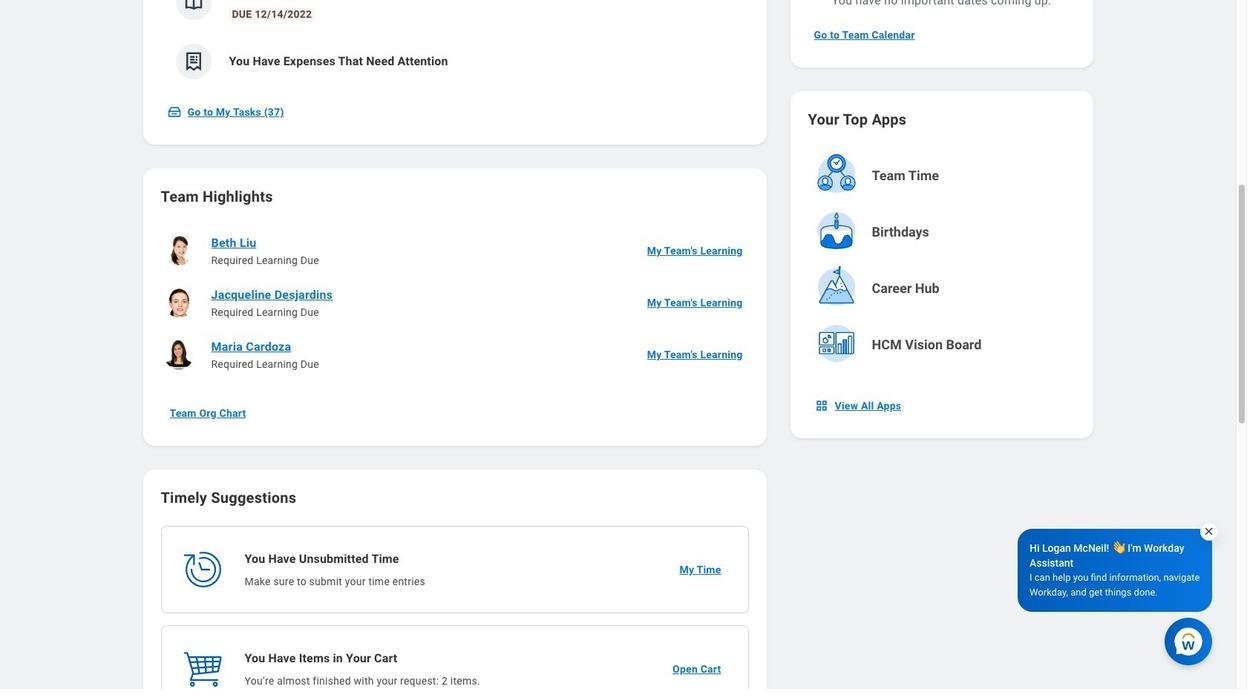 Task type: locate. For each thing, give the bounding box(es) containing it.
inbox image
[[167, 105, 182, 120]]

1 vertical spatial list
[[161, 225, 749, 381]]

list
[[161, 0, 749, 91], [161, 225, 749, 381]]

0 vertical spatial list
[[161, 0, 749, 91]]



Task type: describe. For each thing, give the bounding box(es) containing it.
nbox image
[[814, 399, 829, 414]]

1 list from the top
[[161, 0, 749, 91]]

x image
[[1204, 527, 1215, 538]]

2 list from the top
[[161, 225, 749, 381]]

dashboard expenses image
[[182, 50, 205, 73]]

book open image
[[182, 0, 205, 13]]



Task type: vqa. For each thing, say whether or not it's contained in the screenshot.
book open image
yes



